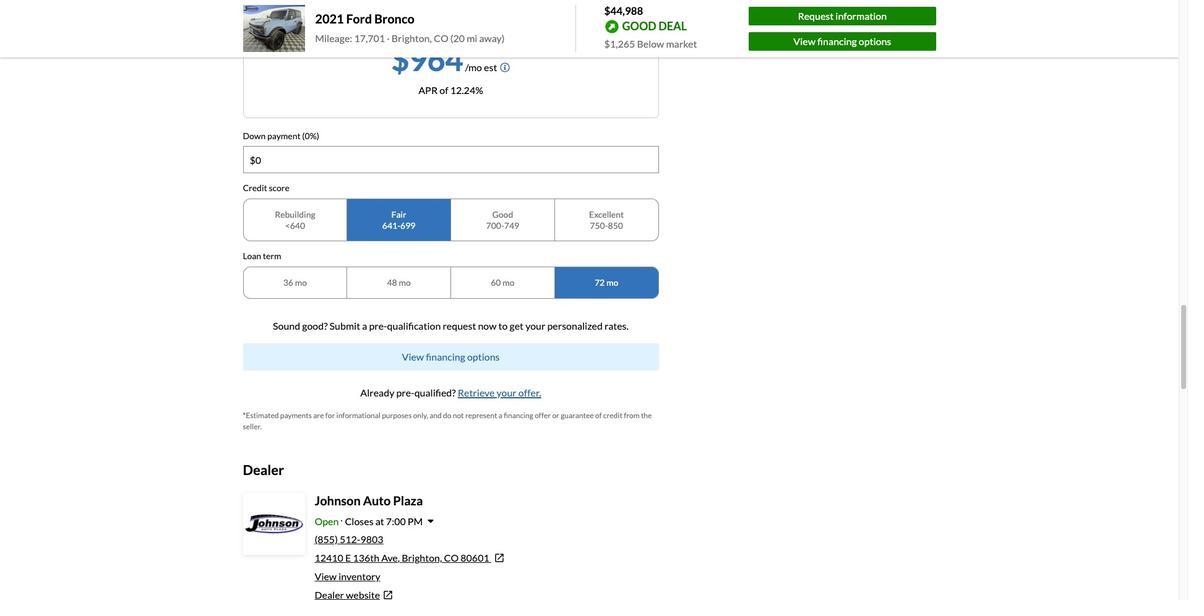 Task type: describe. For each thing, give the bounding box(es) containing it.
guarantee
[[561, 411, 594, 420]]

(855) 512-9803
[[315, 534, 384, 546]]

retrieve
[[458, 387, 495, 399]]

dealer
[[243, 462, 284, 478]]

and
[[430, 411, 442, 420]]

*estimated
[[243, 411, 279, 420]]

loan term
[[243, 251, 281, 261]]

get
[[510, 320, 524, 332]]

60
[[491, 277, 501, 288]]

retrieve your offer. link
[[458, 387, 542, 399]]

good
[[623, 19, 657, 33]]

2 horizontal spatial view
[[794, 35, 816, 47]]

1 vertical spatial brighton,
[[402, 552, 442, 564]]

rebuilding
[[275, 209, 316, 220]]

rates.
[[605, 320, 629, 332]]

co inside 2021 ford bronco mileage: 17,701 · brighton, co (20 mi away)
[[434, 32, 449, 44]]

1 horizontal spatial view financing options button
[[749, 32, 937, 51]]

credit
[[243, 183, 267, 193]]

johnson
[[315, 493, 361, 508]]

est
[[484, 61, 497, 73]]

a inside *estimated payments are for informational purposes only, and do not represent a financing offer or guarantee of credit from the seller.
[[499, 411, 503, 420]]

mo for 60 mo
[[503, 277, 515, 288]]

mi
[[467, 32, 478, 44]]

deal
[[659, 19, 687, 33]]

request information
[[798, 10, 887, 22]]

qualified?
[[415, 387, 456, 399]]

loan
[[243, 251, 261, 261]]

850
[[608, 220, 623, 231]]

excellent
[[590, 209, 624, 220]]

at
[[376, 516, 384, 528]]

johnson auto plaza image
[[244, 495, 304, 554]]

641-
[[383, 220, 401, 231]]

payments
[[280, 411, 312, 420]]

ford
[[346, 11, 372, 26]]

estimated
[[413, 23, 458, 34]]

now
[[478, 320, 497, 332]]

1 horizontal spatial pre-
[[397, 387, 415, 399]]

mo for 72 mo
[[607, 277, 619, 288]]

do
[[443, 411, 452, 420]]

12410 e 136th ave , brighton, co 80601
[[315, 552, 490, 564]]

excellent 750-850
[[590, 209, 624, 231]]

good
[[493, 209, 513, 220]]

financing for rightmost view financing options button
[[818, 35, 857, 47]]

financing for the leftmost view financing options button
[[426, 351, 466, 363]]

17,701
[[354, 32, 385, 44]]

2021
[[315, 11, 344, 26]]

purposes
[[382, 411, 412, 420]]

512-
[[340, 534, 361, 546]]

0 horizontal spatial view financing options
[[402, 351, 500, 363]]

0 vertical spatial of
[[440, 84, 449, 96]]

good deal
[[623, 19, 687, 33]]

1 vertical spatial view
[[402, 351, 424, 363]]

your
[[391, 23, 412, 34]]

information
[[836, 10, 887, 22]]

dealer website image
[[383, 590, 394, 601]]

apr
[[419, 84, 438, 96]]

72 mo
[[595, 277, 619, 288]]

good?
[[302, 320, 328, 332]]

fair 641-699
[[383, 209, 416, 231]]

already
[[361, 387, 395, 399]]

136th
[[353, 552, 380, 564]]

below
[[637, 37, 665, 49]]

caret down image
[[428, 517, 434, 527]]

financing inside *estimated payments are for informational purposes only, and do not represent a financing offer or guarantee of credit from the seller.
[[504, 411, 534, 420]]

2021 ford bronco mileage: 17,701 · brighton, co (20 mi away)
[[315, 11, 505, 44]]

0 horizontal spatial your
[[497, 387, 517, 399]]

$1,265 below market
[[605, 37, 697, 49]]

36
[[283, 277, 294, 288]]

plaza
[[393, 493, 423, 508]]

,
[[398, 552, 400, 564]]

700-
[[486, 220, 505, 231]]

payment
[[268, 130, 301, 141]]

rebuilding <640
[[275, 209, 316, 231]]

request
[[798, 10, 834, 22]]

payment*
[[460, 23, 503, 34]]

closes
[[345, 516, 374, 528]]

represent
[[466, 411, 497, 420]]

of inside *estimated payments are for informational purposes only, and do not represent a financing offer or guarantee of credit from the seller.
[[596, 411, 602, 420]]

request
[[443, 320, 476, 332]]

options for the leftmost view financing options button
[[467, 351, 500, 363]]

the
[[641, 411, 652, 420]]

$1,265
[[605, 37, 635, 49]]

down payment (0%)
[[243, 130, 319, 141]]

(0%)
[[302, 130, 319, 141]]

48
[[387, 277, 397, 288]]

apr of 12.24%
[[419, 84, 483, 96]]

to
[[499, 320, 508, 332]]

749
[[505, 220, 520, 231]]

personalized
[[548, 320, 603, 332]]



Task type: vqa. For each thing, say whether or not it's contained in the screenshot.
12/7/2023
no



Task type: locate. For each thing, give the bounding box(es) containing it.
1 horizontal spatial of
[[596, 411, 602, 420]]

0 vertical spatial your
[[526, 320, 546, 332]]

0 vertical spatial pre-
[[369, 320, 387, 332]]

brighton, right ·
[[392, 32, 432, 44]]

view down qualification
[[402, 351, 424, 363]]

<640
[[285, 220, 305, 231]]

1 vertical spatial options
[[467, 351, 500, 363]]

$964 /mo est
[[392, 41, 497, 78]]

of
[[440, 84, 449, 96], [596, 411, 602, 420]]

12410
[[315, 552, 344, 564]]

your right get in the bottom of the page
[[526, 320, 546, 332]]

view down request at the top right of page
[[794, 35, 816, 47]]

72
[[595, 277, 605, 288]]

60 mo
[[491, 277, 515, 288]]

1 horizontal spatial options
[[859, 35, 892, 47]]

view down 12410
[[315, 571, 337, 583]]

are
[[313, 411, 324, 420]]

pm
[[408, 516, 423, 528]]

$44,988
[[605, 4, 644, 17]]

2 horizontal spatial financing
[[818, 35, 857, 47]]

is
[[505, 23, 512, 34]]

pre- up purposes
[[397, 387, 415, 399]]

financing down sound good? submit a pre-qualification request now to get your personalized rates.
[[426, 351, 466, 363]]

co left 80601
[[444, 552, 459, 564]]

of left credit
[[596, 411, 602, 420]]

2 vertical spatial financing
[[504, 411, 534, 420]]

1 mo from the left
[[295, 277, 307, 288]]

away)
[[480, 32, 505, 44]]

a
[[362, 320, 367, 332], [499, 411, 503, 420]]

submit
[[330, 320, 360, 332]]

or
[[553, 411, 560, 420]]

1 horizontal spatial view financing options
[[794, 35, 892, 47]]

a right 'submit'
[[362, 320, 367, 332]]

not
[[453, 411, 464, 420]]

mo right 60
[[503, 277, 515, 288]]

offer
[[535, 411, 551, 420]]

1 horizontal spatial view
[[402, 351, 424, 363]]

80601
[[461, 552, 490, 564]]

co left "(20"
[[434, 32, 449, 44]]

mo right 48
[[399, 277, 411, 288]]

co
[[434, 32, 449, 44], [444, 552, 459, 564]]

brighton, inside 2021 ford bronco mileage: 17,701 · brighton, co (20 mi away)
[[392, 32, 432, 44]]

3 mo from the left
[[503, 277, 515, 288]]

0 horizontal spatial view financing options button
[[243, 343, 659, 371]]

4 mo from the left
[[607, 277, 619, 288]]

1 vertical spatial view financing options button
[[243, 343, 659, 371]]

for
[[326, 411, 335, 420]]

0 horizontal spatial a
[[362, 320, 367, 332]]

seller.
[[243, 422, 262, 431]]

view financing options button down request information button
[[749, 32, 937, 51]]

1 horizontal spatial financing
[[504, 411, 534, 420]]

1 vertical spatial view financing options
[[402, 351, 500, 363]]

1 vertical spatial of
[[596, 411, 602, 420]]

of right apr on the top left of page
[[440, 84, 449, 96]]

down
[[243, 130, 266, 141]]

1 vertical spatial pre-
[[397, 387, 415, 399]]

1 horizontal spatial your
[[526, 320, 546, 332]]

mo for 36 mo
[[295, 277, 307, 288]]

e
[[346, 552, 351, 564]]

view financing options down sound good? submit a pre-qualification request now to get your personalized rates.
[[402, 351, 500, 363]]

0 horizontal spatial financing
[[426, 351, 466, 363]]

0 vertical spatial brighton,
[[392, 32, 432, 44]]

$964
[[392, 41, 464, 78]]

2 vertical spatial view
[[315, 571, 337, 583]]

0 vertical spatial a
[[362, 320, 367, 332]]

Down payment (0%) text field
[[244, 147, 659, 173]]

0 vertical spatial view
[[794, 35, 816, 47]]

mo right 36
[[295, 277, 307, 288]]

sound good? submit a pre-qualification request now to get your personalized rates.
[[273, 320, 629, 332]]

financing left offer
[[504, 411, 534, 420]]

market
[[667, 37, 697, 49]]

auto
[[363, 493, 391, 508]]

options down information
[[859, 35, 892, 47]]

qualification
[[387, 320, 441, 332]]

699
[[401, 220, 416, 231]]

brighton, right ,
[[402, 552, 442, 564]]

only,
[[413, 411, 428, 420]]

1 horizontal spatial a
[[499, 411, 503, 420]]

already pre-qualified? retrieve your offer.
[[361, 387, 542, 399]]

pre- right 'submit'
[[369, 320, 387, 332]]

mo
[[295, 277, 307, 288], [399, 277, 411, 288], [503, 277, 515, 288], [607, 277, 619, 288]]

ave
[[382, 552, 398, 564]]

good 700-749
[[486, 209, 520, 231]]

1 vertical spatial financing
[[426, 351, 466, 363]]

9803
[[361, 534, 384, 546]]

7:00
[[386, 516, 406, 528]]

0 horizontal spatial view
[[315, 571, 337, 583]]

mo for 48 mo
[[399, 277, 411, 288]]

term
[[263, 251, 281, 261]]

your
[[526, 320, 546, 332], [497, 387, 517, 399]]

1 vertical spatial your
[[497, 387, 517, 399]]

inventory
[[339, 571, 381, 583]]

0 horizontal spatial of
[[440, 84, 449, 96]]

mo right 72
[[607, 277, 619, 288]]

2 mo from the left
[[399, 277, 411, 288]]

0 vertical spatial options
[[859, 35, 892, 47]]

1 vertical spatial a
[[499, 411, 503, 420]]

financing down request information button
[[818, 35, 857, 47]]

from
[[624, 411, 640, 420]]

0 vertical spatial financing
[[818, 35, 857, 47]]

info circle image
[[501, 62, 510, 72]]

view financing options button
[[749, 32, 937, 51], [243, 343, 659, 371]]

12.24%
[[451, 84, 483, 96]]

options for rightmost view financing options button
[[859, 35, 892, 47]]

request information button
[[749, 7, 937, 25]]

johnson auto plaza link
[[315, 493, 423, 508]]

0 vertical spatial co
[[434, 32, 449, 44]]

(855) 512-9803 link
[[315, 534, 384, 546]]

view financing options
[[794, 35, 892, 47], [402, 351, 500, 363]]

open closes at 7:00 pm
[[315, 516, 423, 528]]

0 vertical spatial view financing options
[[794, 35, 892, 47]]

(855)
[[315, 534, 338, 546]]

0 horizontal spatial options
[[467, 351, 500, 363]]

bronco
[[375, 11, 415, 26]]

options down now
[[467, 351, 500, 363]]

view inventory link
[[315, 571, 381, 583]]

credit
[[604, 411, 623, 420]]

(20
[[451, 32, 465, 44]]

view financing options down request information button
[[794, 35, 892, 47]]

0 horizontal spatial pre-
[[369, 320, 387, 332]]

2021 ford bronco image
[[243, 5, 305, 52]]

1 vertical spatial co
[[444, 552, 459, 564]]

fair
[[392, 209, 407, 220]]

0 vertical spatial view financing options button
[[749, 32, 937, 51]]

a right represent
[[499, 411, 503, 420]]

view
[[794, 35, 816, 47], [402, 351, 424, 363], [315, 571, 337, 583]]

view inventory
[[315, 571, 381, 583]]

credit score
[[243, 183, 290, 193]]

your estimated payment* is
[[391, 23, 512, 34]]

informational
[[337, 411, 381, 420]]

view financing options button down sound good? submit a pre-qualification request now to get your personalized rates.
[[243, 343, 659, 371]]

your left offer.
[[497, 387, 517, 399]]



